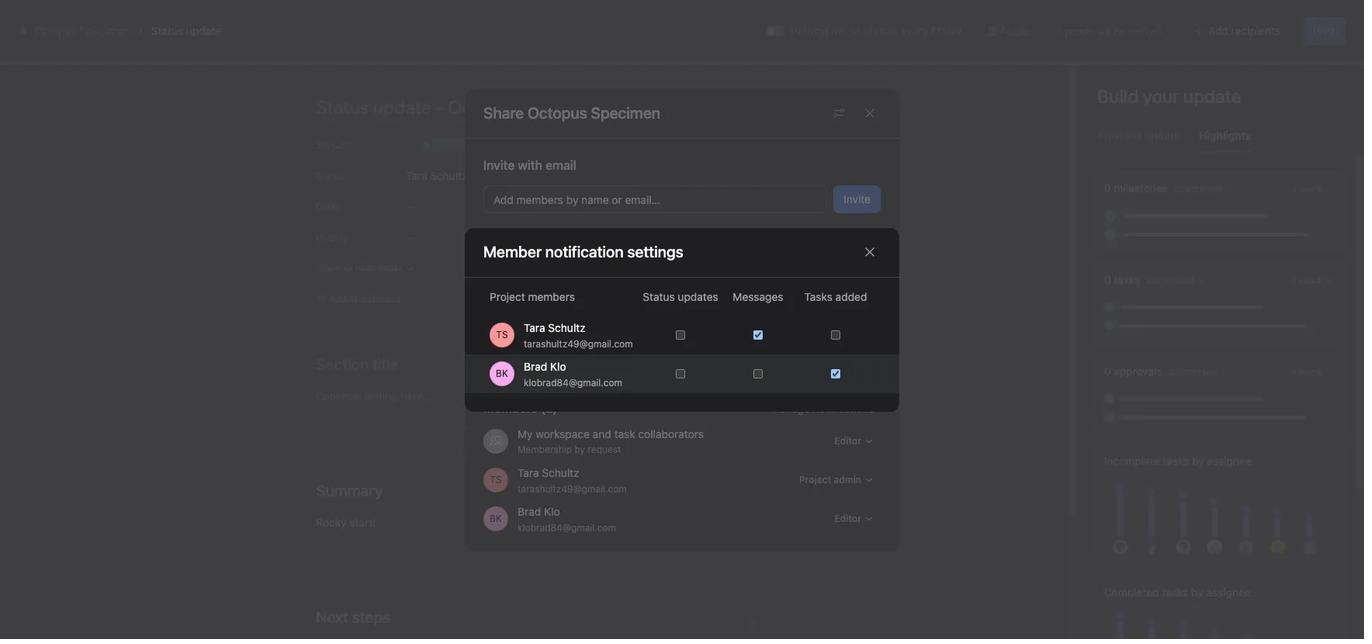 Task type: describe. For each thing, give the bounding box(es) containing it.
toggle notify about status updates checkbox for klo
[[676, 369, 685, 378]]

remind me to update every friday
[[791, 24, 962, 37]]

with
[[753, 336, 771, 347]]

with email
[[518, 158, 576, 172]]

incomplete
[[1104, 455, 1160, 468]]

privacy
[[494, 265, 530, 278]]

email…
[[625, 193, 660, 206]]

24
[[1069, 18, 1080, 29]]

*
[[347, 139, 352, 151]]

member
[[483, 243, 542, 261]]

rocky
[[316, 516, 347, 529]]

workspace inside my workspace and task collaborators membership by request
[[536, 427, 590, 440]]

files link
[[631, 95, 667, 113]]

brad inside member notification settings dialog
[[524, 359, 547, 373]]

Section title text field
[[316, 607, 391, 629]]

be
[[1114, 25, 1125, 37]]

add to starred image
[[235, 60, 248, 72]]

tab list containing previous update
[[1079, 127, 1364, 153]]

Section title text field
[[316, 480, 383, 502]]

people
[[1065, 25, 1095, 37]]

private to members
[[544, 336, 629, 347]]

klo inside share octopus specimen 'dialog'
[[544, 504, 560, 518]]

by for incomplete
[[1192, 455, 1204, 468]]

19
[[814, 189, 827, 203]]

and
[[593, 427, 611, 440]]

add billing info
[[1241, 12, 1306, 24]]

tara inside member notification settings dialog
[[524, 321, 545, 334]]

Section title text field
[[316, 354, 399, 376]]

octopus specimen link
[[34, 24, 129, 37]]

0 milestones
[[1104, 182, 1171, 195]]

october 2023
[[231, 126, 327, 144]]

manage notifications
[[770, 401, 875, 414]]

brad klo klobrad84@gmail.com inside member notification settings dialog
[[524, 359, 622, 388]]

remind me to update every friday switch
[[766, 26, 785, 36]]

timeline
[[320, 97, 364, 110]]

invite button
[[834, 185, 881, 213]]

write
[[305, 508, 328, 520]]

2
[[814, 480, 821, 494]]

add for add members by name or email…
[[494, 193, 514, 206]]

rocky start!
[[316, 516, 376, 529]]

up
[[331, 508, 342, 520]]

members for project
[[528, 290, 575, 303]]

bk button
[[1165, 66, 1202, 88]]

octopus specimen
[[528, 104, 661, 122]]

days
[[1083, 18, 1104, 29]]

shared with my workspace
[[719, 336, 837, 347]]

members for add
[[516, 193, 563, 206]]

updates
[[678, 290, 718, 303]]

1 horizontal spatial to
[[850, 24, 860, 37]]

schultz inside share octopus specimen 'dialog'
[[542, 466, 579, 479]]

toggle notify about task creations checkbox for schultz
[[831, 330, 840, 340]]

tara schultz
[[406, 169, 468, 182]]

left
[[1106, 18, 1121, 29]]

Private to members radio
[[494, 292, 679, 359]]

Title of update text field
[[316, 90, 781, 124]]

membership
[[518, 444, 572, 455]]

previous update
[[1097, 129, 1180, 142]]

add recipients button
[[1183, 17, 1291, 45]]

dashboard link
[[461, 95, 530, 113]]

study
[[1116, 394, 1142, 406]]

or
[[612, 193, 622, 206]]

member notification settings
[[483, 243, 684, 261]]

by for completed
[[1192, 586, 1204, 599]]

klobrad84@gmail.com inside share octopus specimen 'dialog'
[[518, 522, 616, 533]]

tasks
[[804, 290, 833, 303]]

antartica
[[1074, 394, 1114, 406]]

notified
[[1128, 25, 1161, 37]]

3
[[1070, 480, 1078, 494]]

usersicon image
[[490, 435, 502, 447]]

workspace inside 'radio'
[[790, 336, 837, 347]]

november
[[558, 480, 616, 494]]

klobrad84@gmail.com inside member notification settings dialog
[[524, 376, 622, 388]]

privacy option group
[[483, 251, 881, 388]]

members inside option
[[588, 336, 629, 347]]

invite with email
[[483, 158, 576, 172]]

status for status update
[[151, 24, 183, 37]]

incomplete tasks by assignee
[[1104, 455, 1252, 468]]

toggle notify about task creations checkbox for klo
[[831, 369, 840, 378]]

completed
[[1104, 586, 1159, 599]]

approvals
[[1114, 365, 1162, 378]]

status for status *
[[316, 139, 344, 151]]

0 for 0 milestones
[[1104, 182, 1111, 195]]

27
[[1070, 334, 1084, 348]]

update for previous update
[[1145, 129, 1180, 142]]

my workspace and task collaborators membership by request
[[518, 427, 704, 455]]

klo inside member notification settings dialog
[[550, 359, 566, 373]]

project permissions image
[[833, 107, 845, 120]]

24 days left
[[1069, 18, 1121, 29]]

what's
[[1137, 12, 1168, 24]]

dashboard
[[474, 97, 530, 110]]

25
[[561, 334, 575, 348]]

0 horizontal spatial 1
[[619, 480, 624, 494]]

0 tasks
[[1104, 273, 1143, 286]]

project members
[[490, 290, 575, 303]]

—
[[406, 202, 413, 211]]

dates
[[316, 201, 341, 213]]

bk inside share octopus specimen 'dialog'
[[490, 513, 502, 524]]

invite for invite with email
[[483, 158, 515, 172]]

trial?
[[1196, 12, 1218, 24]]

my
[[1180, 12, 1193, 24]]

brad inside share octopus specimen 'dialog'
[[518, 504, 541, 518]]

recipients
[[1232, 24, 1281, 37]]

shared
[[719, 336, 750, 347]]

project privacy dialog image
[[854, 266, 866, 278]]

added
[[836, 290, 867, 303]]

Shared with My workspace radio
[[685, 292, 871, 359]]

by inside my workspace and task collaborators membership by request
[[575, 444, 585, 455]]

1 horizontal spatial 1
[[1145, 394, 1149, 406]]

tasks added
[[804, 290, 867, 303]]

tara inside share octopus specimen 'dialog'
[[518, 466, 539, 479]]

antartica study
[[1074, 394, 1142, 406]]

to inside option
[[577, 336, 585, 347]]

ts inside share octopus specimen 'dialog'
[[490, 474, 502, 485]]

octopus
[[34, 24, 77, 37]]

build
[[1097, 85, 1139, 107]]

timeline link
[[308, 95, 364, 113]]

0 vertical spatial messages
[[561, 97, 613, 110]]

add members by name or email…
[[494, 193, 660, 206]]

status *
[[316, 139, 352, 151]]



Task type: vqa. For each thing, say whether or not it's contained in the screenshot.
"chart"
no



Task type: locate. For each thing, give the bounding box(es) containing it.
tarashultz49@gmail.com inside share octopus specimen 'dialog'
[[518, 483, 627, 494]]

0 vertical spatial 1
[[1145, 394, 1149, 406]]

1 vertical spatial brad klo klobrad84@gmail.com
[[518, 504, 616, 533]]

18
[[558, 189, 571, 203]]

0 horizontal spatial add
[[494, 193, 514, 206]]

1 vertical spatial tara schultz tarashultz49@gmail.com
[[518, 466, 627, 494]]

0 vertical spatial tarashultz49@gmail.com
[[524, 338, 633, 349]]

toggle notify about status updates checkbox up collaborators
[[676, 369, 685, 378]]

share for share octopus specimen
[[483, 104, 524, 122]]

close this dialog image right project permissions 'image'
[[864, 107, 876, 120]]

specimen
[[80, 24, 129, 37]]

messages up toggle notify about messages checkbox
[[733, 290, 783, 303]]

share
[[1227, 71, 1253, 82], [483, 104, 524, 122]]

klo down november
[[544, 504, 560, 518]]

private
[[544, 336, 574, 347]]

1 vertical spatial tasks
[[1163, 455, 1189, 468]]

0 vertical spatial brad klo klobrad84@gmail.com
[[524, 359, 622, 388]]

messages link
[[548, 95, 613, 113]]

remove section image
[[747, 363, 757, 373], [747, 616, 757, 625]]

by right incomplete
[[1192, 455, 1204, 468]]

notifications
[[813, 401, 875, 414]]

0 for 0 people will be notified
[[1056, 25, 1062, 37]]

tasks for completed
[[1162, 586, 1189, 599]]

tarashultz49@gmail.com inside member notification settings dialog
[[524, 338, 633, 349]]

2 remove section image from the top
[[747, 616, 757, 625]]

2 vertical spatial schultz
[[542, 466, 579, 479]]

leftcount image
[[1152, 396, 1162, 405]]

priority
[[316, 232, 347, 244]]

0 vertical spatial ts
[[496, 329, 508, 340]]

1 toggle notify about task creations checkbox from the top
[[831, 330, 840, 340]]

add for add recipients
[[1209, 24, 1229, 37]]

schultz
[[430, 169, 468, 182], [548, 321, 586, 334], [542, 466, 579, 479]]

to right me
[[850, 24, 860, 37]]

assignee for incomplete tasks by assignee
[[1207, 455, 1252, 468]]

post
[[1313, 24, 1336, 37]]

0 vertical spatial tara
[[406, 169, 427, 182]]

add inside 'button'
[[494, 193, 514, 206]]

by right completed at the right of page
[[1192, 586, 1204, 599]]

workspace up 'membership'
[[536, 427, 590, 440]]

share inside share button
[[1227, 71, 1253, 82]]

invite left with email
[[483, 158, 515, 172]]

add for add billing info
[[1241, 12, 1258, 24]]

status right specimen
[[151, 24, 183, 37]]

brad down private
[[524, 359, 547, 373]]

1 vertical spatial workspace
[[536, 427, 590, 440]]

toggle notify about status updates checkbox down status updates
[[676, 330, 685, 340]]

2023
[[290, 126, 327, 144]]

tara down 'membership'
[[518, 466, 539, 479]]

members inside member notification settings dialog
[[528, 290, 575, 303]]

1 vertical spatial close this dialog image
[[864, 246, 876, 258]]

bk inside button
[[1185, 71, 1197, 82]]

by
[[566, 193, 578, 206], [575, 444, 585, 455], [1192, 455, 1204, 468], [1192, 586, 1204, 599]]

1 vertical spatial to
[[577, 336, 585, 347]]

by left request
[[575, 444, 585, 455]]

0 vertical spatial tasks
[[1114, 273, 1140, 286]]

0 vertical spatial status
[[151, 24, 183, 37]]

ts down 'usersicon'
[[490, 474, 502, 485]]

your update
[[1143, 85, 1242, 107]]

bk up your update
[[1185, 71, 1197, 82]]

collaborators
[[638, 427, 704, 440]]

task
[[614, 427, 635, 440]]

1 right november
[[619, 480, 624, 494]]

1 left leftcount icon
[[1145, 394, 1149, 406]]

invite right 19
[[844, 192, 871, 205]]

1 vertical spatial share
[[483, 104, 524, 122]]

1 horizontal spatial messages
[[733, 290, 783, 303]]

1 vertical spatial ts
[[490, 474, 502, 485]]

members inside 'button'
[[516, 193, 563, 206]]

my right with
[[774, 336, 787, 347]]

0 horizontal spatial messages
[[561, 97, 613, 110]]

2 toggle notify about task creations checkbox from the top
[[831, 369, 840, 378]]

0 vertical spatial brad
[[524, 359, 547, 373]]

2 vertical spatial members
[[588, 336, 629, 347]]

owner
[[316, 170, 345, 182]]

tara up private
[[524, 321, 545, 334]]

status left * at the top
[[316, 139, 344, 151]]

close this dialog image up project privacy dialog image
[[864, 246, 876, 258]]

0 vertical spatial toggle notify about status updates checkbox
[[676, 330, 685, 340]]

add recipients
[[1209, 24, 1281, 37]]

bk inside member notification settings dialog
[[496, 367, 508, 379]]

0 horizontal spatial status
[[151, 24, 183, 37]]

1 vertical spatial tarashultz49@gmail.com
[[518, 483, 627, 494]]

2 vertical spatial status
[[643, 290, 675, 303]]

november 1
[[558, 480, 624, 494]]

to right "25" at the bottom of page
[[577, 336, 585, 347]]

post button
[[1303, 17, 1346, 45]]

ts
[[496, 329, 508, 340], [490, 474, 502, 485]]

1 vertical spatial invite
[[844, 192, 871, 205]]

close this dialog image inside member notification settings dialog
[[864, 246, 876, 258]]

0 vertical spatial to
[[850, 24, 860, 37]]

manage
[[770, 401, 810, 414]]

1 vertical spatial messages
[[733, 290, 783, 303]]

request
[[588, 444, 621, 455]]

update for status update
[[186, 24, 221, 37]]

0
[[1056, 25, 1062, 37], [1104, 182, 1111, 195], [1104, 273, 1111, 286], [1104, 365, 1111, 378]]

1 horizontal spatial invite
[[844, 192, 871, 205]]

klobrad84@gmail.com down "25" at the bottom of page
[[524, 376, 622, 388]]

klobrad84@gmail.com down november
[[518, 522, 616, 533]]

octopus specimen
[[34, 24, 129, 37]]

build your update
[[1097, 85, 1242, 107]]

status for status updates
[[643, 290, 675, 303]]

status left the updates
[[643, 290, 675, 303]]

1 vertical spatial tara
[[524, 321, 545, 334]]

0 horizontal spatial invite
[[483, 158, 515, 172]]

public
[[1000, 24, 1031, 38]]

None text field
[[65, 52, 206, 80]]

0 horizontal spatial my
[[518, 427, 533, 440]]

2 vertical spatial tasks
[[1162, 586, 1189, 599]]

my
[[774, 336, 787, 347], [518, 427, 533, 440]]

october
[[231, 126, 287, 144]]

share inside share octopus specimen 'dialog'
[[483, 104, 524, 122]]

tara schultz tarashultz49@gmail.com down 'membership'
[[518, 466, 627, 494]]

workspace
[[790, 336, 837, 347], [536, 427, 590, 440]]

status
[[151, 24, 183, 37], [316, 139, 344, 151], [643, 290, 675, 303]]

status inside member notification settings dialog
[[643, 290, 675, 303]]

member notification settings dialog
[[465, 228, 899, 412]]

0 vertical spatial invite
[[483, 158, 515, 172]]

assignee for completed tasks by assignee
[[1207, 586, 1251, 599]]

1 vertical spatial toggle notify about task creations checkbox
[[831, 369, 840, 378]]

tarashultz49@gmail.com
[[524, 338, 633, 349], [518, 483, 627, 494]]

by inside 'button'
[[566, 193, 578, 206]]

my inside my workspace and task collaborators membership by request
[[518, 427, 533, 440]]

status update
[[151, 24, 221, 37]]

wed
[[553, 158, 574, 169]]

Toggle notify about messages checkbox
[[754, 330, 763, 340]]

1 vertical spatial brad
[[518, 504, 541, 518]]

tara schultz tarashultz49@gmail.com inside member notification settings dialog
[[524, 321, 633, 349]]

remove section image for section title text box
[[747, 363, 757, 373]]

1 vertical spatial members
[[528, 290, 575, 303]]

0 horizontal spatial to
[[577, 336, 585, 347]]

what's in my trial?
[[1137, 12, 1218, 24]]

1 vertical spatial klobrad84@gmail.com
[[518, 522, 616, 533]]

toggle notify about status updates checkbox for schultz
[[676, 330, 685, 340]]

1 vertical spatial klo
[[544, 504, 560, 518]]

1 horizontal spatial update
[[863, 24, 898, 37]]

Toggle notify about messages checkbox
[[754, 369, 763, 378]]

list box
[[499, 6, 872, 31]]

1 close this dialog image from the top
[[864, 107, 876, 120]]

Toggle notify about task creations checkbox
[[831, 330, 840, 340], [831, 369, 840, 378]]

workspace down tasks
[[790, 336, 837, 347]]

1 vertical spatial bk
[[496, 367, 508, 379]]

by left name
[[566, 193, 578, 206]]

0 vertical spatial members
[[516, 193, 563, 206]]

tara up —
[[406, 169, 427, 182]]

tara schultz tarashultz49@gmail.com
[[524, 321, 633, 349], [518, 466, 627, 494]]

brad klo klobrad84@gmail.com down "25" at the bottom of page
[[524, 359, 622, 388]]

remove section image for next steps text box
[[747, 616, 757, 625]]

invite inside 'invite' button
[[844, 192, 871, 205]]

tasks for 0
[[1114, 273, 1140, 286]]

tasks for incomplete
[[1163, 455, 1189, 468]]

ts down the 'project'
[[496, 329, 508, 340]]

1 vertical spatial remove section image
[[747, 616, 757, 625]]

share for share
[[1227, 71, 1253, 82]]

highlights
[[1199, 129, 1251, 142]]

members right "25" at the bottom of page
[[588, 336, 629, 347]]

messages inside member notification settings dialog
[[733, 290, 783, 303]]

my inside 'radio'
[[774, 336, 787, 347]]

write up report
[[305, 508, 372, 520]]

members
[[516, 193, 563, 206], [528, 290, 575, 303], [588, 336, 629, 347]]

completed tasks by assignee
[[1104, 586, 1251, 599]]

0 horizontal spatial update
[[186, 24, 221, 37]]

klo down private
[[550, 359, 566, 373]]

milestones
[[1114, 182, 1168, 195]]

what's in my trial? button
[[1130, 8, 1225, 29]]

1 horizontal spatial add
[[1209, 24, 1229, 37]]

ts inside member notification settings dialog
[[496, 329, 508, 340]]

bk
[[1185, 71, 1197, 82], [496, 367, 508, 379], [490, 513, 502, 524]]

add
[[1241, 12, 1258, 24], [1209, 24, 1229, 37], [494, 193, 514, 206]]

0 vertical spatial close this dialog image
[[864, 107, 876, 120]]

workflow link
[[382, 95, 443, 113]]

brad klo klobrad84@gmail.com inside share octopus specimen 'dialog'
[[518, 504, 616, 533]]

share octopus specimen dialog
[[465, 89, 899, 551]]

report
[[345, 508, 372, 520]]

1 horizontal spatial workspace
[[790, 336, 837, 347]]

messages
[[561, 97, 613, 110], [733, 290, 783, 303]]

1 horizontal spatial my
[[774, 336, 787, 347]]

tab list
[[1079, 127, 1364, 153]]

1 vertical spatial my
[[518, 427, 533, 440]]

my up 'membership'
[[518, 427, 533, 440]]

name
[[581, 193, 609, 206]]

close this dialog image
[[864, 107, 876, 120], [864, 246, 876, 258]]

share button
[[1208, 66, 1260, 88]]

1 horizontal spatial status
[[316, 139, 344, 151]]

28
[[1327, 334, 1342, 348]]

1 vertical spatial toggle notify about status updates checkbox
[[676, 369, 685, 378]]

0 horizontal spatial share
[[483, 104, 524, 122]]

bk up members (2)
[[496, 367, 508, 379]]

brad klo klobrad84@gmail.com down november
[[518, 504, 616, 533]]

by for add
[[566, 193, 578, 206]]

invite for invite
[[844, 192, 871, 205]]

add members by name or email… button
[[483, 185, 827, 213]]

0 vertical spatial toggle notify about task creations checkbox
[[831, 330, 840, 340]]

will
[[1097, 25, 1112, 37]]

0 vertical spatial klo
[[550, 359, 566, 373]]

0 for 0 approvals
[[1104, 365, 1111, 378]]

2 horizontal spatial update
[[1145, 129, 1180, 142]]

0 vertical spatial remove section image
[[747, 363, 757, 373]]

toggle notify about task creations checkbox down tasks added
[[831, 330, 840, 340]]

2 vertical spatial bk
[[490, 513, 502, 524]]

bk down 'usersicon'
[[490, 513, 502, 524]]

0 vertical spatial share
[[1227, 71, 1253, 82]]

1 vertical spatial assignee
[[1207, 586, 1251, 599]]

0 vertical spatial workspace
[[790, 336, 837, 347]]

tarashultz49@gmail.com down project members
[[524, 338, 633, 349]]

update
[[186, 24, 221, 37], [863, 24, 898, 37], [1145, 129, 1180, 142]]

2 horizontal spatial status
[[643, 290, 675, 303]]

Toggle notify about status updates checkbox
[[676, 330, 685, 340], [676, 369, 685, 378]]

1 horizontal spatial share
[[1227, 71, 1253, 82]]

0 vertical spatial my
[[774, 336, 787, 347]]

manage notifications button
[[770, 401, 881, 414]]

0 vertical spatial klobrad84@gmail.com
[[524, 376, 622, 388]]

members right the 'project'
[[528, 290, 575, 303]]

friday
[[931, 24, 962, 37]]

0 vertical spatial bk
[[1185, 71, 1197, 82]]

1 vertical spatial 1
[[619, 480, 624, 494]]

rocket image
[[28, 57, 47, 75]]

tarashultz49@gmail.com down 'membership'
[[518, 483, 627, 494]]

share up the "invite with email" on the left top of the page
[[483, 104, 524, 122]]

me
[[832, 24, 847, 37]]

share down add recipients button
[[1227, 71, 1253, 82]]

1 toggle notify about status updates checkbox from the top
[[676, 330, 685, 340]]

2 toggle notify about status updates checkbox from the top
[[676, 369, 685, 378]]

schultz inside member notification settings dialog
[[548, 321, 586, 334]]

0 for 0 tasks
[[1104, 273, 1111, 286]]

brad down 'membership'
[[518, 504, 541, 518]]

every
[[901, 24, 928, 37]]

tara schultz tarashultz49@gmail.com inside share octopus specimen 'dialog'
[[518, 466, 627, 494]]

21
[[1328, 189, 1341, 203]]

to
[[850, 24, 860, 37], [577, 336, 585, 347]]

members down with email
[[516, 193, 563, 206]]

toggle notify about task creations checkbox up notifications
[[831, 369, 840, 378]]

2 vertical spatial tara
[[518, 466, 539, 479]]

1 vertical spatial schultz
[[548, 321, 586, 334]]

2 horizontal spatial add
[[1241, 12, 1258, 24]]

2 close this dialog image from the top
[[864, 246, 876, 258]]

info
[[1290, 12, 1306, 24]]

1 vertical spatial status
[[316, 139, 344, 151]]

0 horizontal spatial workspace
[[536, 427, 590, 440]]

in
[[1170, 12, 1178, 24]]

0 people will be notified
[[1056, 25, 1161, 37]]

1 remove section image from the top
[[747, 363, 757, 373]]

0 vertical spatial tara schultz tarashultz49@gmail.com
[[524, 321, 633, 349]]

messages left files link
[[561, 97, 613, 110]]

tara schultz tarashultz49@gmail.com down project members
[[524, 321, 633, 349]]

share octopus specimen
[[483, 104, 661, 122]]

0 vertical spatial schultz
[[430, 169, 468, 182]]

0 vertical spatial assignee
[[1207, 455, 1252, 468]]



